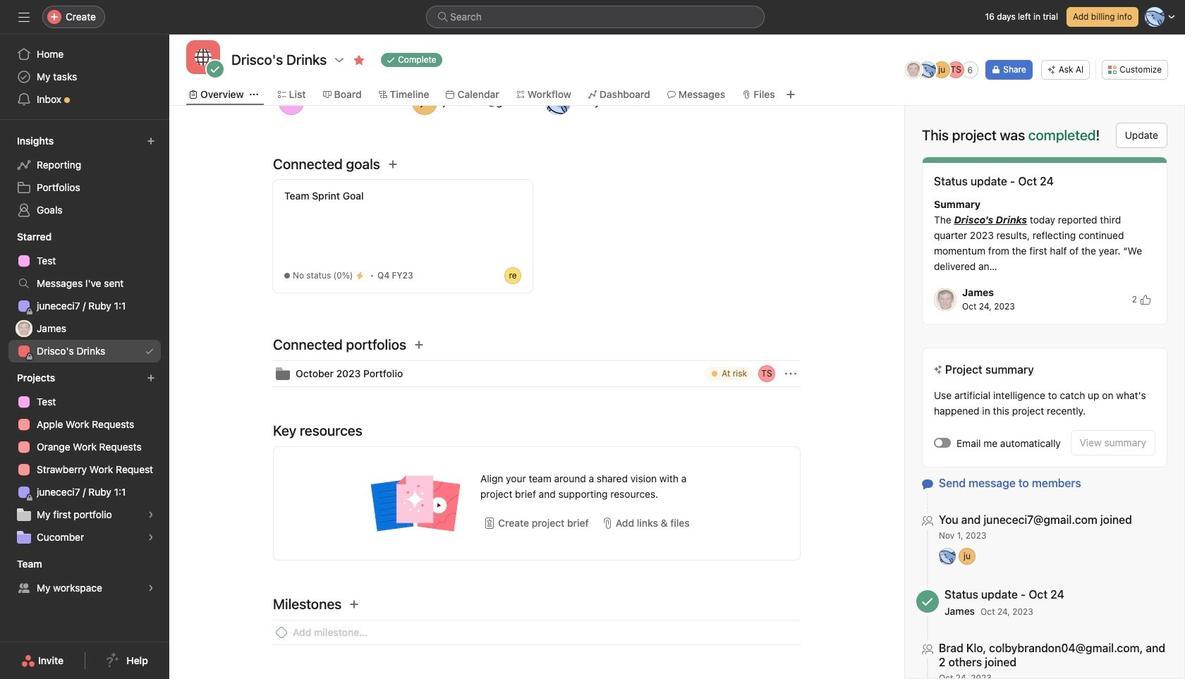 Task type: vqa. For each thing, say whether or not it's contained in the screenshot.
this month within the Tasks by completion status this month
no



Task type: describe. For each thing, give the bounding box(es) containing it.
add tab image
[[785, 89, 797, 100]]

see details, my workspace image
[[147, 584, 155, 593]]

globe image
[[195, 49, 212, 66]]

list item for add to portfolio icon
[[273, 361, 801, 387]]

add to portfolio image
[[414, 340, 425, 351]]

list item for add milestone image
[[273, 620, 801, 646]]

add milestone image
[[349, 599, 360, 611]]

new insights image
[[147, 137, 155, 145]]

remove from starred image
[[354, 54, 365, 66]]

actions image
[[786, 368, 797, 380]]

2 likes. click to like this task image
[[1141, 294, 1152, 305]]

add goal image
[[387, 159, 399, 170]]

hide sidebar image
[[18, 11, 30, 23]]



Task type: locate. For each thing, give the bounding box(es) containing it.
list item
[[273, 361, 801, 387], [273, 620, 801, 646]]

toggle owner popover image
[[759, 366, 776, 383]]

global element
[[0, 35, 169, 119]]

1 list item from the top
[[273, 361, 801, 387]]

list box
[[426, 6, 765, 28]]

2 list item from the top
[[273, 620, 801, 646]]

show options image
[[334, 54, 345, 66]]

projects element
[[0, 366, 169, 552]]

switch
[[935, 438, 952, 448]]

insights element
[[0, 128, 169, 224]]

1 vertical spatial list item
[[273, 620, 801, 646]]

teams element
[[0, 552, 169, 603]]

new project or portfolio image
[[147, 374, 155, 383]]

tab actions image
[[250, 90, 258, 99]]

0 vertical spatial list item
[[273, 361, 801, 387]]

see details, cucomber image
[[147, 534, 155, 542]]

latest status update element
[[923, 157, 1168, 325]]

see details, my first portfolio image
[[147, 511, 155, 520]]

starred element
[[0, 224, 169, 366]]



